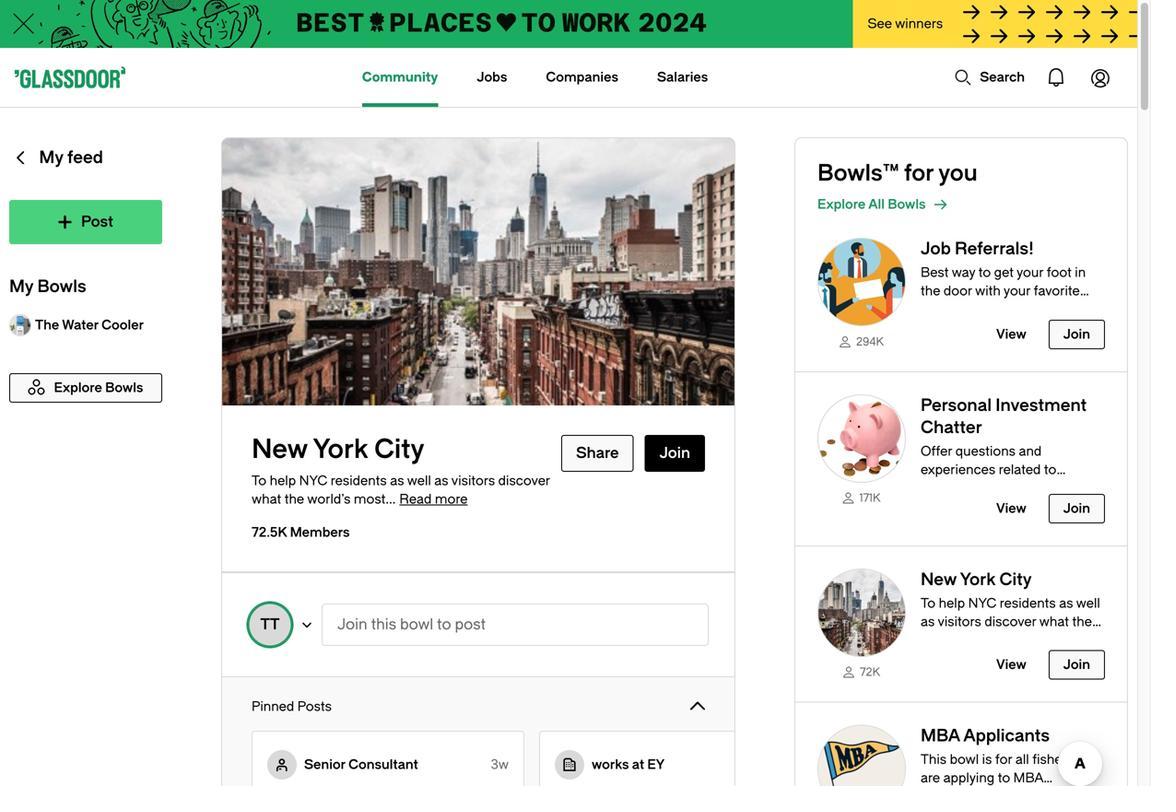 Task type: vqa. For each thing, say whether or not it's contained in the screenshot.
pm
no



Task type: describe. For each thing, give the bounding box(es) containing it.
you
[[939, 160, 978, 186]]

who
[[1073, 753, 1099, 768]]

well inside new york city to help nyc residents as well as visitors discover what the world's most popular city has to offer!
[[1077, 596, 1101, 611]]

the
[[35, 318, 59, 333]]

explore all bowls
[[818, 197, 926, 212]]

personal investment chatter offer questions and experiences related to personal finance and investments
[[921, 396, 1088, 514]]

works at ey
[[592, 758, 665, 773]]

discover inside to help nyc residents as well as visitors discover what the world's most...
[[499, 474, 550, 489]]

toogle identity image for works at
[[555, 751, 585, 780]]

nyc inside new york city to help nyc residents as well as visitors discover what the world's most popular city has to offer!
[[969, 596, 997, 611]]

finance
[[978, 481, 1023, 496]]

personal
[[921, 396, 992, 415]]

explore all bowls link
[[818, 194, 1128, 216]]

to inside to help nyc residents as well as visitors discover what the world's most...
[[252, 474, 267, 489]]

mba
[[921, 727, 961, 746]]

0 vertical spatial and
[[1019, 444, 1042, 459]]

294k link
[[818, 334, 907, 349]]

171k link
[[818, 490, 907, 506]]

see winners
[[868, 16, 944, 31]]

the water cooler link
[[9, 307, 162, 344]]

senior
[[304, 758, 346, 773]]

for inside mba applicants this bowl is for all fishes who are applying to mb
[[996, 753, 1013, 768]]

3w
[[491, 758, 509, 773]]

join this bowl to post
[[338, 617, 486, 634]]

is
[[983, 753, 993, 768]]

to inside personal investment chatter offer questions and experiences related to personal finance and investments
[[1045, 462, 1057, 477]]

related
[[999, 462, 1042, 477]]

new for new york city to help nyc residents as well as visitors discover what the world's most popular city has to offer!
[[921, 570, 957, 590]]

72k link
[[818, 665, 907, 680]]

experiences
[[921, 462, 996, 477]]

0 vertical spatial for
[[905, 160, 934, 186]]

fishes
[[1033, 753, 1070, 768]]

this
[[371, 617, 397, 634]]

1 horizontal spatial bowls
[[888, 197, 926, 212]]

applying
[[944, 771, 995, 786]]

companies
[[546, 70, 619, 85]]

members
[[290, 525, 350, 540]]

city
[[1053, 633, 1074, 648]]

294k
[[857, 335, 884, 348]]

york for new york city
[[313, 434, 368, 465]]

1 vertical spatial and
[[1027, 481, 1049, 496]]

pinned
[[252, 700, 294, 715]]

search
[[981, 70, 1026, 85]]

posts
[[298, 700, 332, 715]]

t t
[[261, 617, 280, 634]]

discover inside new york city to help nyc residents as well as visitors discover what the world's most popular city has to offer!
[[985, 614, 1037, 630]]

referrals!
[[955, 239, 1035, 259]]

investment
[[996, 396, 1088, 415]]

image for bowl image for new york city
[[818, 569, 907, 657]]

mba applicants this bowl is for all fishes who are applying to mb
[[921, 727, 1099, 787]]

pinned posts
[[252, 700, 332, 715]]

community link
[[362, 48, 438, 107]]

read
[[400, 492, 432, 507]]

at
[[632, 758, 645, 773]]

to inside new york city to help nyc residents as well as visitors discover what the world's most popular city has to offer!
[[921, 651, 934, 667]]

image for bowl image for job referrals!
[[818, 238, 907, 326]]

explore
[[818, 197, 866, 212]]

all
[[1016, 753, 1030, 768]]

popular
[[1003, 633, 1049, 648]]

post
[[455, 617, 486, 634]]

what inside to help nyc residents as well as visitors discover what the world's most...
[[252, 492, 281, 507]]

more
[[435, 492, 468, 507]]

search button
[[945, 59, 1035, 96]]

job
[[921, 239, 951, 259]]

salaries
[[658, 70, 709, 85]]

my feed link
[[9, 137, 162, 200]]

bowl inside button
[[400, 617, 434, 634]]

new york city to help nyc residents as well as visitors discover what the world's most popular city has to offer!
[[921, 570, 1101, 667]]

my feed
[[39, 148, 103, 167]]

bowls™ for you
[[818, 160, 978, 186]]

most
[[968, 633, 1000, 648]]

york for new york city to help nyc residents as well as visitors discover what the world's most popular city has to offer!
[[961, 570, 996, 590]]

salaries link
[[658, 48, 709, 107]]



Task type: locate. For each thing, give the bounding box(es) containing it.
toogle identity image left works
[[555, 751, 585, 780]]

ey
[[648, 758, 665, 773]]

1 horizontal spatial for
[[996, 753, 1013, 768]]

0 horizontal spatial toogle identity image
[[267, 751, 297, 780]]

0 vertical spatial to
[[252, 474, 267, 489]]

well up has on the bottom right
[[1077, 596, 1101, 611]]

0 vertical spatial nyc
[[299, 474, 328, 489]]

0 horizontal spatial well
[[407, 474, 431, 489]]

visitors inside to help nyc residents as well as visitors discover what the world's most...
[[452, 474, 495, 489]]

1 horizontal spatial discover
[[985, 614, 1037, 630]]

to inside mba applicants this bowl is for all fishes who are applying to mb
[[998, 771, 1011, 786]]

bowls right all
[[888, 197, 926, 212]]

nyc up the most
[[969, 596, 997, 611]]

to right applying
[[998, 771, 1011, 786]]

well up read
[[407, 474, 431, 489]]

world's up offer!
[[921, 633, 965, 648]]

lottie animation container image
[[1035, 55, 1079, 100], [1079, 55, 1123, 100], [1079, 55, 1123, 100]]

help
[[270, 474, 296, 489], [939, 596, 966, 611]]

questions
[[956, 444, 1016, 459]]

what inside new york city to help nyc residents as well as visitors discover what the world's most popular city has to offer!
[[1040, 614, 1070, 630]]

new down investments
[[921, 570, 957, 590]]

job referrals!
[[921, 239, 1035, 259]]

and down related
[[1027, 481, 1049, 496]]

2 toogle identity image from the left
[[555, 751, 585, 780]]

world's
[[307, 492, 351, 507], [921, 633, 965, 648]]

1 horizontal spatial to
[[921, 596, 936, 611]]

help up offer!
[[939, 596, 966, 611]]

1 vertical spatial for
[[996, 753, 1013, 768]]

all
[[869, 197, 885, 212]]

1 vertical spatial discover
[[985, 614, 1037, 630]]

discover
[[499, 474, 550, 489], [985, 614, 1037, 630]]

my for my bowls
[[9, 277, 33, 296]]

residents
[[331, 474, 387, 489], [1000, 596, 1057, 611]]

to inside new york city to help nyc residents as well as visitors discover what the world's most popular city has to offer!
[[921, 596, 936, 611]]

1 t from the left
[[261, 617, 270, 634]]

image for bowl image left this
[[818, 725, 907, 787]]

toogle identity image for senior consultant
[[267, 751, 297, 780]]

well inside to help nyc residents as well as visitors discover what the world's most...
[[407, 474, 431, 489]]

to left post
[[437, 617, 451, 634]]

york inside new york city to help nyc residents as well as visitors discover what the world's most popular city has to offer!
[[961, 570, 996, 590]]

0 horizontal spatial for
[[905, 160, 934, 186]]

0 horizontal spatial york
[[313, 434, 368, 465]]

1 vertical spatial city
[[1000, 570, 1033, 590]]

see
[[868, 16, 893, 31]]

1 horizontal spatial bowl
[[950, 753, 980, 768]]

1 image for bowl image from the top
[[818, 238, 907, 326]]

winners
[[896, 16, 944, 31]]

senior consultant
[[304, 758, 418, 773]]

residents inside new york city to help nyc residents as well as visitors discover what the world's most popular city has to offer!
[[1000, 596, 1057, 611]]

what up "city"
[[1040, 614, 1070, 630]]

my up "the water cooler" link
[[9, 277, 33, 296]]

image for bowl image up 294k link
[[818, 238, 907, 326]]

consultant
[[349, 758, 418, 773]]

toogle identity image left senior
[[267, 751, 297, 780]]

this
[[921, 753, 947, 768]]

york
[[313, 434, 368, 465], [961, 570, 996, 590]]

1 vertical spatial bowls
[[37, 277, 86, 296]]

my
[[39, 148, 63, 167], [9, 277, 33, 296]]

investments
[[921, 499, 996, 514]]

for left you
[[905, 160, 934, 186]]

0 vertical spatial visitors
[[452, 474, 495, 489]]

0 horizontal spatial to
[[252, 474, 267, 489]]

0 horizontal spatial my
[[9, 277, 33, 296]]

to
[[1045, 462, 1057, 477], [437, 617, 451, 634], [921, 651, 934, 667], [998, 771, 1011, 786]]

city up popular
[[1000, 570, 1033, 590]]

t left the join
[[270, 617, 280, 634]]

1 horizontal spatial world's
[[921, 633, 965, 648]]

4 image for bowl image from the top
[[818, 725, 907, 787]]

my for my feed
[[39, 148, 63, 167]]

york up the most
[[961, 570, 996, 590]]

offer
[[921, 444, 953, 459]]

bowl right this
[[400, 617, 434, 634]]

0 vertical spatial discover
[[499, 474, 550, 489]]

1 horizontal spatial new
[[921, 570, 957, 590]]

applicants
[[964, 727, 1051, 746]]

bowl inside mba applicants this bowl is for all fishes who are applying to mb
[[950, 753, 980, 768]]

world's up members
[[307, 492, 351, 507]]

toogle identity image
[[267, 751, 297, 780], [555, 751, 585, 780]]

1 vertical spatial well
[[1077, 596, 1101, 611]]

image for bowl image
[[818, 238, 907, 326], [818, 394, 907, 483], [818, 569, 907, 657], [818, 725, 907, 787]]

nyc down new york city
[[299, 474, 328, 489]]

1 vertical spatial bowl
[[950, 753, 980, 768]]

1 horizontal spatial my
[[39, 148, 63, 167]]

0 vertical spatial residents
[[331, 474, 387, 489]]

0 horizontal spatial what
[[252, 492, 281, 507]]

join this bowl to post button
[[322, 604, 709, 646]]

residents up most...
[[331, 474, 387, 489]]

0 vertical spatial new
[[252, 434, 308, 465]]

bowls™
[[818, 160, 899, 186]]

2 image for bowl image from the top
[[818, 394, 907, 483]]

what up 72.5k
[[252, 492, 281, 507]]

1 vertical spatial what
[[1040, 614, 1070, 630]]

see winners link
[[854, 0, 1138, 48]]

1 vertical spatial world's
[[921, 633, 965, 648]]

new for new york city
[[252, 434, 308, 465]]

3 image for bowl image from the top
[[818, 569, 907, 657]]

city for new york city to help nyc residents as well as visitors discover what the world's most popular city has to offer!
[[1000, 570, 1033, 590]]

most...
[[354, 492, 396, 507]]

feed
[[67, 148, 103, 167]]

chatter
[[921, 418, 983, 437]]

0 vertical spatial the
[[285, 492, 304, 507]]

0 horizontal spatial help
[[270, 474, 296, 489]]

image for bowl image for personal investment chatter
[[818, 394, 907, 483]]

72.5k
[[252, 525, 287, 540]]

0 vertical spatial well
[[407, 474, 431, 489]]

for
[[905, 160, 934, 186], [996, 753, 1013, 768]]

0 horizontal spatial world's
[[307, 492, 351, 507]]

new york city
[[252, 434, 425, 465]]

t
[[261, 617, 270, 634], [270, 617, 280, 634]]

well
[[407, 474, 431, 489], [1077, 596, 1101, 611]]

to help nyc residents as well as visitors discover what the world's most...
[[252, 474, 550, 507]]

t up pinned
[[261, 617, 270, 634]]

0 vertical spatial york
[[313, 434, 368, 465]]

help up 72.5k
[[270, 474, 296, 489]]

0 vertical spatial world's
[[307, 492, 351, 507]]

visitors up more
[[452, 474, 495, 489]]

visitors
[[452, 474, 495, 489], [938, 614, 982, 630]]

1 horizontal spatial well
[[1077, 596, 1101, 611]]

1 horizontal spatial city
[[1000, 570, 1033, 590]]

0 horizontal spatial visitors
[[452, 474, 495, 489]]

residents inside to help nyc residents as well as visitors discover what the world's most...
[[331, 474, 387, 489]]

72.5k members
[[252, 525, 350, 540]]

1 horizontal spatial york
[[961, 570, 996, 590]]

new inside new york city to help nyc residents as well as visitors discover what the world's most popular city has to offer!
[[921, 570, 957, 590]]

my left feed
[[39, 148, 63, 167]]

1 vertical spatial visitors
[[938, 614, 982, 630]]

1 vertical spatial residents
[[1000, 596, 1057, 611]]

bowls up the the
[[37, 277, 86, 296]]

1 horizontal spatial visitors
[[938, 614, 982, 630]]

bowl
[[400, 617, 434, 634], [950, 753, 980, 768]]

1 horizontal spatial residents
[[1000, 596, 1057, 611]]

jobs link
[[477, 48, 508, 107]]

1 horizontal spatial nyc
[[969, 596, 997, 611]]

new
[[252, 434, 308, 465], [921, 570, 957, 590]]

jobs
[[477, 70, 508, 85]]

nyc inside to help nyc residents as well as visitors discover what the world's most...
[[299, 474, 328, 489]]

the inside to help nyc residents as well as visitors discover what the world's most...
[[285, 492, 304, 507]]

1 vertical spatial my
[[9, 277, 33, 296]]

lottie animation container image
[[289, 48, 365, 106], [289, 48, 365, 106], [1035, 55, 1079, 100], [955, 68, 973, 87], [955, 68, 973, 87]]

city up to help nyc residents as well as visitors discover what the world's most...
[[374, 434, 425, 465]]

my inside my feed link
[[39, 148, 63, 167]]

works
[[592, 758, 629, 773]]

offer!
[[937, 651, 970, 667]]

1 horizontal spatial help
[[939, 596, 966, 611]]

to left offer!
[[921, 651, 934, 667]]

cooler
[[102, 318, 144, 333]]

world's inside to help nyc residents as well as visitors discover what the world's most...
[[307, 492, 351, 507]]

1 vertical spatial the
[[1073, 614, 1093, 630]]

2 t from the left
[[270, 617, 280, 634]]

to
[[252, 474, 267, 489], [921, 596, 936, 611]]

help inside new york city to help nyc residents as well as visitors discover what the world's most popular city has to offer!
[[939, 596, 966, 611]]

the water cooler
[[35, 318, 144, 333]]

the up 72.5k members
[[285, 492, 304, 507]]

visitors up the most
[[938, 614, 982, 630]]

0 vertical spatial city
[[374, 434, 425, 465]]

0 horizontal spatial nyc
[[299, 474, 328, 489]]

171k
[[860, 492, 881, 505]]

join
[[338, 617, 368, 634]]

0 horizontal spatial discover
[[499, 474, 550, 489]]

1 horizontal spatial the
[[1073, 614, 1093, 630]]

1 horizontal spatial toogle identity image
[[555, 751, 585, 780]]

nyc
[[299, 474, 328, 489], [969, 596, 997, 611]]

has
[[1077, 633, 1099, 648]]

personal
[[921, 481, 975, 496]]

0 horizontal spatial the
[[285, 492, 304, 507]]

city inside new york city to help nyc residents as well as visitors discover what the world's most popular city has to offer!
[[1000, 570, 1033, 590]]

bowl up applying
[[950, 753, 980, 768]]

new up 72.5k
[[252, 434, 308, 465]]

to right related
[[1045, 462, 1057, 477]]

read more
[[400, 492, 468, 507]]

0 vertical spatial bowls
[[888, 197, 926, 212]]

0 vertical spatial help
[[270, 474, 296, 489]]

0 vertical spatial my
[[39, 148, 63, 167]]

the up has on the bottom right
[[1073, 614, 1093, 630]]

1 vertical spatial to
[[921, 596, 936, 611]]

0 horizontal spatial new
[[252, 434, 308, 465]]

image for bowl image up 171k link
[[818, 394, 907, 483]]

companies link
[[546, 48, 619, 107]]

1 vertical spatial york
[[961, 570, 996, 590]]

1 toogle identity image from the left
[[267, 751, 297, 780]]

are
[[921, 771, 941, 786]]

0 horizontal spatial city
[[374, 434, 425, 465]]

for right is
[[996, 753, 1013, 768]]

the inside new york city to help nyc residents as well as visitors discover what the world's most popular city has to offer!
[[1073, 614, 1093, 630]]

visitors inside new york city to help nyc residents as well as visitors discover what the world's most popular city has to offer!
[[938, 614, 982, 630]]

city
[[374, 434, 425, 465], [1000, 570, 1033, 590]]

0 vertical spatial bowl
[[400, 617, 434, 634]]

1 vertical spatial help
[[939, 596, 966, 611]]

residents up popular
[[1000, 596, 1057, 611]]

world's inside new york city to help nyc residents as well as visitors discover what the world's most popular city has to offer!
[[921, 633, 965, 648]]

and up related
[[1019, 444, 1042, 459]]

image for bowl image up "72k" link
[[818, 569, 907, 657]]

as
[[390, 474, 404, 489], [435, 474, 449, 489], [1060, 596, 1074, 611], [921, 614, 935, 630]]

0 horizontal spatial residents
[[331, 474, 387, 489]]

1 horizontal spatial what
[[1040, 614, 1070, 630]]

72k
[[860, 666, 881, 679]]

0 horizontal spatial bowl
[[400, 617, 434, 634]]

city for new york city
[[374, 434, 425, 465]]

to inside button
[[437, 617, 451, 634]]

help inside to help nyc residents as well as visitors discover what the world's most...
[[270, 474, 296, 489]]

my bowls
[[9, 277, 86, 296]]

1 vertical spatial nyc
[[969, 596, 997, 611]]

the
[[285, 492, 304, 507], [1073, 614, 1093, 630]]

0 horizontal spatial bowls
[[37, 277, 86, 296]]

york up most...
[[313, 434, 368, 465]]

water
[[62, 318, 99, 333]]

1 vertical spatial new
[[921, 570, 957, 590]]

community
[[362, 70, 438, 85]]

0 vertical spatial what
[[252, 492, 281, 507]]



